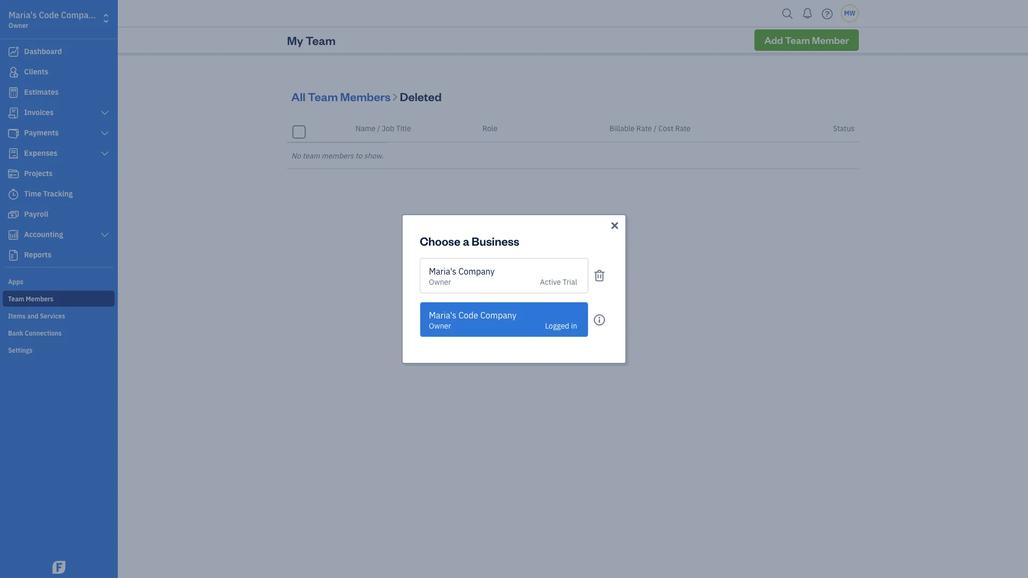 Task type: describe. For each thing, give the bounding box(es) containing it.
1 rate from the left
[[637, 124, 652, 133]]

1 vertical spatial company
[[459, 266, 495, 277]]

2 rate from the left
[[676, 124, 691, 133]]

my
[[287, 33, 303, 48]]

items and services image
[[8, 312, 115, 320]]

settings image
[[8, 346, 115, 355]]

choose a business dialog
[[0, 201, 1029, 377]]

search image
[[780, 6, 797, 22]]

maria's code company
[[429, 310, 517, 321]]

team for add
[[786, 34, 811, 46]]

maria's for maria's company
[[429, 266, 457, 277]]

no
[[292, 151, 301, 161]]

add team member
[[765, 34, 850, 46]]

members
[[322, 151, 354, 161]]

status
[[834, 124, 855, 133]]

owner for maria's company
[[429, 278, 451, 287]]

trial
[[563, 278, 578, 287]]

apps image
[[8, 278, 115, 286]]

add team member button
[[755, 29, 860, 51]]

chevron large down image
[[100, 109, 110, 117]]

logged in
[[546, 322, 578, 331]]

project image
[[7, 169, 20, 180]]

a
[[463, 234, 470, 249]]

choose
[[420, 234, 461, 249]]

name
[[356, 124, 376, 133]]

invoice image
[[7, 108, 20, 118]]

expense image
[[7, 148, 20, 159]]

main element
[[0, 0, 145, 579]]

in
[[572, 322, 578, 331]]

delete image
[[594, 270, 606, 282]]

owner for maria's code company
[[429, 322, 451, 331]]

maria's for maria's code company owner
[[9, 10, 37, 20]]

1 / from the left
[[378, 124, 380, 133]]

my team
[[287, 33, 336, 48]]

team
[[303, 151, 320, 161]]

billable
[[610, 124, 635, 133]]

logged
[[546, 322, 570, 331]]

2 / from the left
[[654, 124, 657, 133]]

active trial
[[540, 278, 578, 287]]

chevron large down image for chart image
[[100, 231, 110, 240]]

estimate image
[[7, 87, 20, 98]]

company for maria's code company owner
[[61, 10, 98, 20]]

deleted
[[400, 89, 442, 104]]

payment image
[[7, 128, 20, 139]]

code for maria's code company owner
[[39, 10, 59, 20]]

owner inside the maria's code company owner
[[9, 21, 28, 29]]

add
[[765, 34, 784, 46]]

name / job title
[[356, 124, 411, 133]]

team for my
[[306, 33, 336, 48]]

all team members
[[292, 89, 391, 104]]

to
[[356, 151, 363, 161]]



Task type: vqa. For each thing, say whether or not it's contained in the screenshot.
the or
no



Task type: locate. For each thing, give the bounding box(es) containing it.
code inside the maria's code company owner
[[39, 10, 59, 20]]

team right my
[[306, 33, 336, 48]]

info image
[[594, 314, 606, 326]]

choose a business
[[420, 234, 520, 249]]

/
[[378, 124, 380, 133], [654, 124, 657, 133]]

member
[[813, 34, 850, 46]]

go to help image
[[819, 6, 837, 22]]

1 chevron large down image from the top
[[100, 129, 110, 138]]

1 horizontal spatial rate
[[676, 124, 691, 133]]

maria's for maria's code company
[[429, 310, 457, 321]]

1 vertical spatial code
[[459, 310, 479, 321]]

/ left cost
[[654, 124, 657, 133]]

2 chevron large down image from the top
[[100, 150, 110, 158]]

0 horizontal spatial rate
[[637, 124, 652, 133]]

all
[[292, 89, 306, 104]]

maria's down maria's company
[[429, 310, 457, 321]]

company inside the maria's code company owner
[[61, 10, 98, 20]]

maria's up dashboard icon
[[9, 10, 37, 20]]

client image
[[7, 67, 20, 78]]

close image
[[610, 220, 621, 233]]

maria's inside the maria's code company owner
[[9, 10, 37, 20]]

0 vertical spatial maria's
[[9, 10, 37, 20]]

chart image
[[7, 230, 20, 241]]

owner up dashboard icon
[[9, 21, 28, 29]]

0 horizontal spatial /
[[378, 124, 380, 133]]

3 chevron large down image from the top
[[100, 231, 110, 240]]

1 horizontal spatial /
[[654, 124, 657, 133]]

owner
[[9, 21, 28, 29], [429, 278, 451, 287], [429, 322, 451, 331]]

2 vertical spatial owner
[[429, 322, 451, 331]]

team right the all
[[308, 89, 338, 104]]

show.
[[364, 151, 384, 161]]

maria's down choose
[[429, 266, 457, 277]]

0 vertical spatial code
[[39, 10, 59, 20]]

cost
[[659, 124, 674, 133]]

code
[[39, 10, 59, 20], [459, 310, 479, 321]]

rate left cost
[[637, 124, 652, 133]]

timer image
[[7, 189, 20, 200]]

maria's company
[[429, 266, 495, 277]]

0 vertical spatial owner
[[9, 21, 28, 29]]

no team members to show.
[[292, 151, 384, 161]]

freshbooks image
[[50, 562, 68, 574]]

2 vertical spatial maria's
[[429, 310, 457, 321]]

2 vertical spatial company
[[481, 310, 517, 321]]

1 vertical spatial chevron large down image
[[100, 150, 110, 158]]

dashboard image
[[7, 47, 20, 57]]

money image
[[7, 210, 20, 220]]

team inside button
[[786, 34, 811, 46]]

team
[[306, 33, 336, 48], [786, 34, 811, 46], [308, 89, 338, 104]]

0 vertical spatial company
[[61, 10, 98, 20]]

chevron large down image for expense image
[[100, 150, 110, 158]]

active
[[540, 278, 561, 287]]

business
[[472, 234, 520, 249]]

chevron large down image for payment icon at the left top of page
[[100, 129, 110, 138]]

1 vertical spatial owner
[[429, 278, 451, 287]]

owner down maria's company
[[429, 278, 451, 287]]

maria's code company owner
[[9, 10, 98, 29]]

/ left the 'job'
[[378, 124, 380, 133]]

1 horizontal spatial code
[[459, 310, 479, 321]]

job
[[382, 124, 395, 133]]

maria's
[[9, 10, 37, 20], [429, 266, 457, 277], [429, 310, 457, 321]]

owner down maria's code company
[[429, 322, 451, 331]]

1 vertical spatial maria's
[[429, 266, 457, 277]]

rate
[[637, 124, 652, 133], [676, 124, 691, 133]]

company for maria's code company
[[481, 310, 517, 321]]

team right add
[[786, 34, 811, 46]]

title
[[396, 124, 411, 133]]

role
[[483, 124, 498, 133]]

chevron large down image
[[100, 129, 110, 138], [100, 150, 110, 158], [100, 231, 110, 240]]

2 vertical spatial chevron large down image
[[100, 231, 110, 240]]

company
[[61, 10, 98, 20], [459, 266, 495, 277], [481, 310, 517, 321]]

0 horizontal spatial code
[[39, 10, 59, 20]]

team for all
[[308, 89, 338, 104]]

rate right cost
[[676, 124, 691, 133]]

team members image
[[8, 295, 115, 303]]

0 vertical spatial chevron large down image
[[100, 129, 110, 138]]

report image
[[7, 250, 20, 261]]

code for maria's code company
[[459, 310, 479, 321]]

members
[[340, 89, 391, 104]]

code inside choose a business dialog
[[459, 310, 479, 321]]

billable rate / cost rate
[[610, 124, 691, 133]]

bank connections image
[[8, 329, 115, 338]]

all team members link
[[292, 89, 393, 104]]



